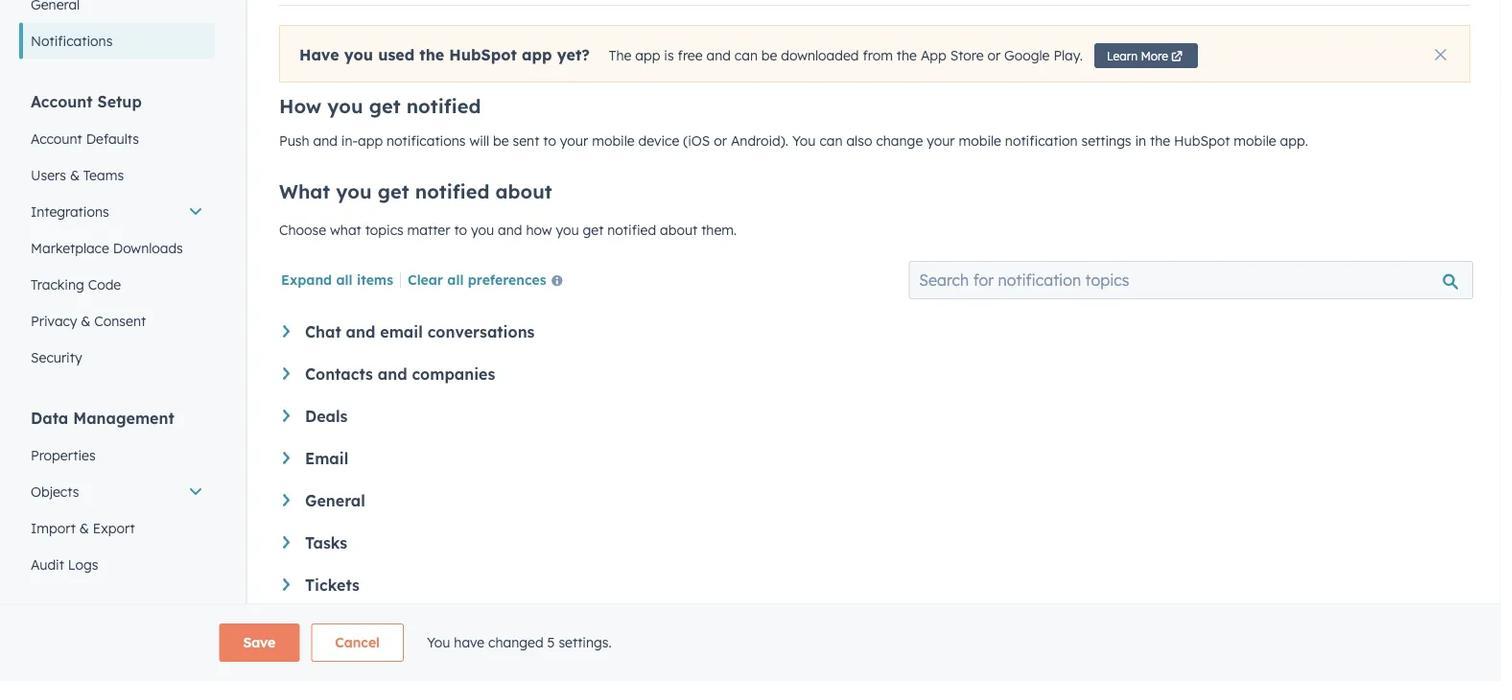 Task type: locate. For each thing, give the bounding box(es) containing it.
0 vertical spatial to
[[543, 132, 556, 149]]

and right chat
[[346, 322, 376, 342]]

code
[[88, 276, 121, 293]]

and left how
[[498, 222, 523, 238]]

2 vertical spatial &
[[79, 520, 89, 536]]

audit logs
[[31, 556, 98, 573]]

the app is free and can be downloaded from the app store or google play.
[[609, 47, 1083, 64]]

push
[[279, 132, 310, 149]]

2 caret image from the top
[[283, 494, 290, 507]]

0 vertical spatial can
[[735, 47, 758, 64]]

1 horizontal spatial all
[[447, 271, 464, 288]]

email
[[380, 322, 423, 342]]

0 horizontal spatial to
[[454, 222, 467, 238]]

notified
[[407, 94, 481, 118], [415, 179, 490, 203], [608, 222, 657, 238]]

tickets
[[305, 576, 360, 595]]

0 horizontal spatial the
[[420, 45, 445, 64]]

app left yet?
[[522, 45, 552, 64]]

caret image
[[283, 325, 290, 338], [283, 410, 290, 422], [283, 452, 290, 464]]

store
[[951, 47, 984, 64]]

save button
[[219, 624, 300, 662]]

1 your from the left
[[560, 132, 588, 149]]

all right clear
[[447, 271, 464, 288]]

0 vertical spatial notified
[[407, 94, 481, 118]]

caret image inside deals dropdown button
[[283, 410, 290, 422]]

& for consent
[[81, 312, 91, 329]]

1 vertical spatial you
[[427, 634, 451, 651]]

caret image left tasks
[[283, 536, 290, 549]]

& left the export
[[79, 520, 89, 536]]

2 all from the left
[[447, 271, 464, 288]]

app
[[522, 45, 552, 64], [636, 47, 661, 64], [358, 132, 383, 149]]

integrations button
[[19, 193, 215, 230]]

Search for notification topics search field
[[909, 261, 1474, 299]]

1 mobile from the left
[[592, 132, 635, 149]]

objects button
[[19, 474, 215, 510]]

0 vertical spatial you
[[793, 132, 816, 149]]

you up in-
[[328, 94, 363, 118]]

0 vertical spatial hubspot
[[449, 45, 517, 64]]

objects
[[31, 483, 79, 500]]

caret image inside tasks dropdown button
[[283, 536, 290, 549]]

caret image left contacts at the bottom left of the page
[[283, 368, 290, 380]]

& inside data management element
[[79, 520, 89, 536]]

& for teams
[[70, 167, 80, 183]]

chat and email conversations
[[305, 322, 535, 342]]

3 caret image from the top
[[283, 452, 290, 464]]

account setup element
[[19, 91, 215, 376]]

2 caret image from the top
[[283, 410, 290, 422]]

you inside alert
[[344, 45, 373, 64]]

1 vertical spatial get
[[378, 179, 409, 203]]

1 vertical spatial &
[[81, 312, 91, 329]]

0 vertical spatial get
[[369, 94, 401, 118]]

get up 'topics'
[[378, 179, 409, 203]]

0 horizontal spatial can
[[735, 47, 758, 64]]

caret image inside email dropdown button
[[283, 452, 290, 464]]

2 mobile from the left
[[959, 132, 1002, 149]]

hubspot right in
[[1175, 132, 1231, 149]]

1 vertical spatial be
[[493, 132, 509, 149]]

0 horizontal spatial all
[[336, 271, 353, 288]]

the
[[420, 45, 445, 64], [897, 47, 917, 64], [1151, 132, 1171, 149]]

2 horizontal spatial the
[[1151, 132, 1171, 149]]

caret image for email
[[283, 452, 290, 464]]

can inside have you used the hubspot app yet? alert
[[735, 47, 758, 64]]

you right android). at top
[[793, 132, 816, 149]]

and
[[707, 47, 731, 64], [313, 132, 338, 149], [498, 222, 523, 238], [346, 322, 376, 342], [378, 365, 407, 384]]

1 horizontal spatial you
[[793, 132, 816, 149]]

or right (ios
[[714, 132, 727, 149]]

& for export
[[79, 520, 89, 536]]

app.
[[1281, 132, 1309, 149]]

deals button
[[283, 407, 1467, 426]]

0 vertical spatial about
[[496, 179, 553, 203]]

or
[[988, 47, 1001, 64], [714, 132, 727, 149]]

you
[[344, 45, 373, 64], [328, 94, 363, 118], [336, 179, 372, 203], [471, 222, 494, 238], [556, 222, 579, 238]]

you left used
[[344, 45, 373, 64]]

1 horizontal spatial be
[[762, 47, 778, 64]]

data management
[[31, 408, 174, 428]]

1 horizontal spatial or
[[988, 47, 1001, 64]]

settings.
[[559, 634, 612, 651]]

1 horizontal spatial mobile
[[959, 132, 1002, 149]]

hubspot
[[449, 45, 517, 64], [1175, 132, 1231, 149]]

account up users
[[31, 130, 82, 147]]

hubspot up will
[[449, 45, 517, 64]]

choose what topics matter to you and how you get notified about them.
[[279, 222, 737, 238]]

notified up the notifications
[[407, 94, 481, 118]]

mobile left the notification
[[959, 132, 1002, 149]]

integrations
[[31, 203, 109, 220]]

1 account from the top
[[31, 92, 93, 111]]

properties link
[[19, 437, 215, 474]]

notifications link
[[19, 23, 215, 59]]

3 caret image from the top
[[283, 536, 290, 549]]

notified left them.
[[608, 222, 657, 238]]

deals
[[305, 407, 348, 426]]

settings
[[1082, 132, 1132, 149]]

1 horizontal spatial about
[[660, 222, 698, 238]]

notified up matter
[[415, 179, 490, 203]]

to
[[543, 132, 556, 149], [454, 222, 467, 238]]

management
[[73, 408, 174, 428]]

0 vertical spatial &
[[70, 167, 80, 183]]

and for email
[[346, 322, 376, 342]]

and left in-
[[313, 132, 338, 149]]

consent
[[94, 312, 146, 329]]

the right used
[[420, 45, 445, 64]]

1 caret image from the top
[[283, 368, 290, 380]]

and right free
[[707, 47, 731, 64]]

export
[[93, 520, 135, 536]]

0 horizontal spatial mobile
[[592, 132, 635, 149]]

companies
[[412, 365, 495, 384]]

2 horizontal spatial app
[[636, 47, 661, 64]]

&
[[70, 167, 80, 183], [81, 312, 91, 329], [79, 520, 89, 536]]

learn more
[[1107, 48, 1169, 63]]

1 vertical spatial account
[[31, 130, 82, 147]]

mobile left device
[[592, 132, 635, 149]]

the right in
[[1151, 132, 1171, 149]]

account for account setup
[[31, 92, 93, 111]]

be right will
[[493, 132, 509, 149]]

to right sent
[[543, 132, 556, 149]]

you left have
[[427, 634, 451, 651]]

can
[[735, 47, 758, 64], [820, 132, 843, 149]]

downloaded
[[781, 47, 859, 64]]

1 all from the left
[[336, 271, 353, 288]]

0 horizontal spatial you
[[427, 634, 451, 651]]

caret image left deals
[[283, 410, 290, 422]]

sent
[[513, 132, 540, 149]]

1 vertical spatial notified
[[415, 179, 490, 203]]

caret image left chat
[[283, 325, 290, 338]]

account up account defaults
[[31, 92, 93, 111]]

get down used
[[369, 94, 401, 118]]

be left the downloaded
[[762, 47, 778, 64]]

have
[[454, 634, 485, 651]]

caret image inside chat and email conversations dropdown button
[[283, 325, 290, 338]]

1 horizontal spatial the
[[897, 47, 917, 64]]

0 horizontal spatial about
[[496, 179, 553, 203]]

properties
[[31, 447, 96, 464]]

clear all preferences
[[408, 271, 547, 288]]

1 horizontal spatial to
[[543, 132, 556, 149]]

2 account from the top
[[31, 130, 82, 147]]

notified for what you get notified about
[[415, 179, 490, 203]]

you
[[793, 132, 816, 149], [427, 634, 451, 651]]

you for have
[[344, 45, 373, 64]]

in
[[1136, 132, 1147, 149]]

0 horizontal spatial be
[[493, 132, 509, 149]]

and down email
[[378, 365, 407, 384]]

free
[[678, 47, 703, 64]]

you right how
[[556, 222, 579, 238]]

0 vertical spatial or
[[988, 47, 1001, 64]]

all inside button
[[447, 271, 464, 288]]

general button
[[283, 491, 1467, 511]]

cancel button
[[311, 624, 404, 662]]

learn more link
[[1095, 43, 1199, 68]]

caret image for general
[[283, 494, 290, 507]]

1 vertical spatial hubspot
[[1175, 132, 1231, 149]]

1 vertical spatial can
[[820, 132, 843, 149]]

logs
[[68, 556, 98, 573]]

caret image for chat and email conversations
[[283, 325, 290, 338]]

caret image inside contacts and companies dropdown button
[[283, 368, 290, 380]]

caret image
[[283, 368, 290, 380], [283, 494, 290, 507], [283, 536, 290, 549], [283, 579, 290, 591]]

privacy & consent link
[[19, 303, 215, 339]]

caret image left tickets
[[283, 579, 290, 591]]

caret image left general
[[283, 494, 290, 507]]

all left 'items'
[[336, 271, 353, 288]]

the left app at the right top of page
[[897, 47, 917, 64]]

to right matter
[[454, 222, 467, 238]]

tracking code link
[[19, 266, 215, 303]]

about up how
[[496, 179, 553, 203]]

get
[[369, 94, 401, 118], [378, 179, 409, 203], [583, 222, 604, 238]]

caret image inside general dropdown button
[[283, 494, 290, 507]]

what you get notified about
[[279, 179, 553, 203]]

expand all items button
[[281, 271, 393, 288]]

data management element
[[19, 407, 215, 583]]

be for sent
[[493, 132, 509, 149]]

your right change
[[927, 132, 955, 149]]

app down how you get notified
[[358, 132, 383, 149]]

marketplace downloads
[[31, 239, 183, 256]]

4 caret image from the top
[[283, 579, 290, 591]]

1 horizontal spatial your
[[927, 132, 955, 149]]

can left the also
[[820, 132, 843, 149]]

mobile left app.
[[1234, 132, 1277, 149]]

& right privacy
[[81, 312, 91, 329]]

about left them.
[[660, 222, 698, 238]]

you up what
[[336, 179, 372, 203]]

account
[[31, 92, 93, 111], [31, 130, 82, 147]]

caret image inside 'tickets' dropdown button
[[283, 579, 290, 591]]

0 horizontal spatial hubspot
[[449, 45, 517, 64]]

caret image for tickets
[[283, 579, 290, 591]]

and for in-
[[313, 132, 338, 149]]

clear all preferences button
[[408, 269, 571, 292]]

1 caret image from the top
[[283, 325, 290, 338]]

or inside have you used the hubspot app yet? alert
[[988, 47, 1001, 64]]

your right sent
[[560, 132, 588, 149]]

close image
[[1436, 49, 1447, 60]]

can right free
[[735, 47, 758, 64]]

1 vertical spatial caret image
[[283, 410, 290, 422]]

1 horizontal spatial can
[[820, 132, 843, 149]]

be for downloaded
[[762, 47, 778, 64]]

2 vertical spatial caret image
[[283, 452, 290, 464]]

app left the is
[[636, 47, 661, 64]]

& right users
[[70, 167, 80, 183]]

5
[[548, 634, 555, 651]]

0 vertical spatial be
[[762, 47, 778, 64]]

1 vertical spatial or
[[714, 132, 727, 149]]

0 vertical spatial caret image
[[283, 325, 290, 338]]

or right store
[[988, 47, 1001, 64]]

import & export
[[31, 520, 135, 536]]

2 horizontal spatial mobile
[[1234, 132, 1277, 149]]

0 horizontal spatial your
[[560, 132, 588, 149]]

1 vertical spatial about
[[660, 222, 698, 238]]

how
[[279, 94, 322, 118]]

caret image left email
[[283, 452, 290, 464]]

be inside have you used the hubspot app yet? alert
[[762, 47, 778, 64]]

0 vertical spatial account
[[31, 92, 93, 111]]

all for expand
[[336, 271, 353, 288]]

get right how
[[583, 222, 604, 238]]



Task type: describe. For each thing, give the bounding box(es) containing it.
push and in-app notifications will be sent to your mobile device (ios or android). you can also change your mobile notification settings in the hubspot mobile app.
[[279, 132, 1309, 149]]

them.
[[702, 222, 737, 238]]

get for what
[[378, 179, 409, 203]]

1 horizontal spatial app
[[522, 45, 552, 64]]

caret image for contacts and companies
[[283, 368, 290, 380]]

tracking
[[31, 276, 84, 293]]

android).
[[731, 132, 789, 149]]

users
[[31, 167, 66, 183]]

preferences
[[468, 271, 547, 288]]

have you used the hubspot app yet? alert
[[279, 25, 1471, 83]]

hubspot inside alert
[[449, 45, 517, 64]]

users & teams
[[31, 167, 124, 183]]

general
[[305, 491, 365, 511]]

yet?
[[557, 45, 590, 64]]

is
[[664, 47, 674, 64]]

account for account defaults
[[31, 130, 82, 147]]

privacy
[[31, 312, 77, 329]]

import
[[31, 520, 76, 536]]

all for clear
[[447, 271, 464, 288]]

(ios
[[683, 132, 710, 149]]

and inside have you used the hubspot app yet? alert
[[707, 47, 731, 64]]

you have changed 5 settings.
[[427, 634, 612, 651]]

tasks
[[305, 534, 348, 553]]

clear
[[408, 271, 443, 288]]

have
[[299, 45, 339, 64]]

caret image for deals
[[283, 410, 290, 422]]

audit
[[31, 556, 64, 573]]

chat
[[305, 322, 341, 342]]

2 vertical spatial get
[[583, 222, 604, 238]]

matter
[[407, 222, 451, 238]]

0 horizontal spatial or
[[714, 132, 727, 149]]

notified for how you get notified
[[407, 94, 481, 118]]

security link
[[19, 339, 215, 376]]

security
[[31, 349, 82, 366]]

choose
[[279, 222, 326, 238]]

from
[[863, 47, 893, 64]]

marketplace downloads link
[[19, 230, 215, 266]]

you for how
[[328, 94, 363, 118]]

account setup
[[31, 92, 142, 111]]

you for what
[[336, 179, 372, 203]]

items
[[357, 271, 393, 288]]

changed
[[489, 634, 544, 651]]

2 vertical spatial notified
[[608, 222, 657, 238]]

topics
[[365, 222, 404, 238]]

used
[[378, 45, 415, 64]]

defaults
[[86, 130, 139, 147]]

notification
[[1006, 132, 1078, 149]]

contacts and companies
[[305, 365, 495, 384]]

account defaults
[[31, 130, 139, 147]]

tracking code
[[31, 276, 121, 293]]

setup
[[97, 92, 142, 111]]

users & teams link
[[19, 157, 215, 193]]

data
[[31, 408, 68, 428]]

what
[[279, 179, 330, 203]]

tickets button
[[283, 576, 1467, 595]]

more
[[1141, 48, 1169, 63]]

tasks button
[[283, 534, 1467, 553]]

privacy & consent
[[31, 312, 146, 329]]

you up clear all preferences
[[471, 222, 494, 238]]

0 horizontal spatial app
[[358, 132, 383, 149]]

the
[[609, 47, 632, 64]]

learn
[[1107, 48, 1138, 63]]

notifications
[[31, 32, 113, 49]]

device
[[639, 132, 680, 149]]

will
[[470, 132, 490, 149]]

import & export link
[[19, 510, 215, 547]]

contacts
[[305, 365, 373, 384]]

account defaults link
[[19, 120, 215, 157]]

2 your from the left
[[927, 132, 955, 149]]

expand
[[281, 271, 332, 288]]

get for how
[[369, 94, 401, 118]]

audit logs link
[[19, 547, 215, 583]]

conversations
[[428, 322, 535, 342]]

what
[[330, 222, 362, 238]]

downloads
[[113, 239, 183, 256]]

marketplace
[[31, 239, 109, 256]]

play.
[[1054, 47, 1083, 64]]

how
[[526, 222, 552, 238]]

save
[[243, 634, 276, 651]]

how you get notified
[[279, 94, 481, 118]]

chat and email conversations button
[[283, 322, 1467, 342]]

and for companies
[[378, 365, 407, 384]]

1 horizontal spatial hubspot
[[1175, 132, 1231, 149]]

google
[[1005, 47, 1050, 64]]

caret image for tasks
[[283, 536, 290, 549]]

have you used the hubspot app yet?
[[299, 45, 590, 64]]

notifications
[[387, 132, 466, 149]]

email button
[[283, 449, 1467, 468]]

3 mobile from the left
[[1234, 132, 1277, 149]]

email
[[305, 449, 349, 468]]

1 vertical spatial to
[[454, 222, 467, 238]]

expand all items
[[281, 271, 393, 288]]

in-
[[341, 132, 358, 149]]

teams
[[83, 167, 124, 183]]



Task type: vqa. For each thing, say whether or not it's contained in the screenshot.
the middle mobile
yes



